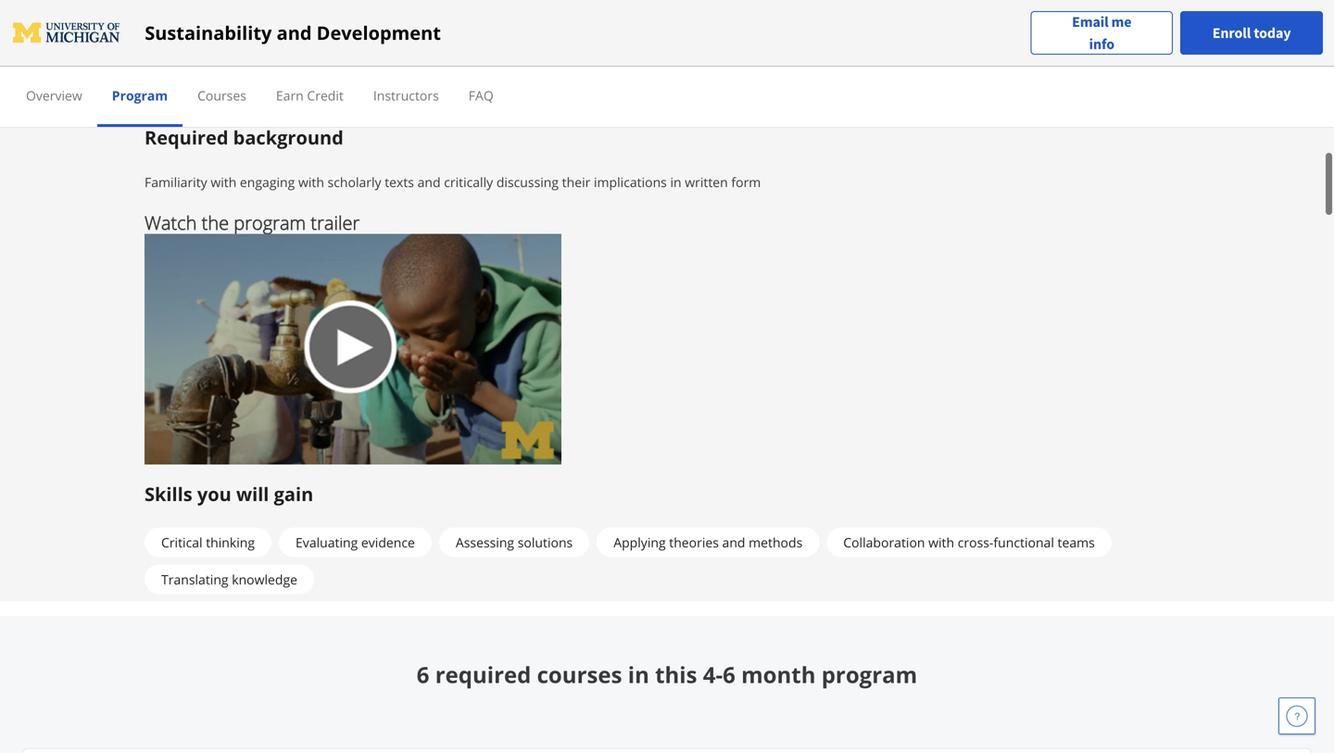 Task type: locate. For each thing, give the bounding box(es) containing it.
1 horizontal spatial this
[[655, 660, 697, 690]]

2 horizontal spatial program
[[822, 660, 918, 690]]

0 horizontal spatial you
[[197, 482, 231, 507]]

theories
[[669, 534, 719, 552]]

will
[[466, 47, 486, 65], [236, 482, 269, 507]]

courses link
[[197, 87, 246, 104]]

development
[[317, 20, 441, 45]]

for left 'all'
[[844, 47, 862, 65]]

develop
[[500, 7, 548, 24]]

will left gain
[[236, 482, 269, 507]]

gala case creation interface and develop an instructional component for the case of your choosing with a faculty member.
[[303, 7, 1040, 24]]

0 horizontal spatial 6
[[417, 660, 430, 690]]

familiarity
[[145, 173, 207, 191]]

1 vertical spatial will
[[236, 482, 269, 507]]

certificate menu element
[[11, 67, 1323, 127]]

earn credit link
[[276, 87, 344, 104]]

university of michigan website. link
[[443, 88, 631, 106]]

1 horizontal spatial for
[[844, 47, 862, 65]]

knowledge
[[232, 571, 297, 589]]

required
[[145, 125, 228, 150]]

case
[[334, 7, 360, 24], [766, 7, 793, 24]]

three
[[965, 47, 997, 65]]

1 horizontal spatial case
[[766, 7, 793, 24]]

this right earn
[[305, 88, 327, 106]]

0 vertical spatial to
[[524, 47, 536, 65]]

1 vertical spatial to
[[180, 88, 192, 106]]

enroll today button
[[1181, 11, 1323, 55]]

2 6 from the left
[[723, 660, 736, 690]]

critical thinking
[[161, 534, 255, 552]]

skills
[[145, 482, 192, 507]]

of right three
[[711, 47, 723, 65]]

1 vertical spatial this
[[655, 660, 697, 690]]

your
[[812, 7, 840, 24], [1059, 47, 1086, 65]]

0 vertical spatial in
[[670, 173, 682, 191]]

complete
[[539, 47, 596, 65]]

this left 4-
[[655, 660, 697, 690]]

0 horizontal spatial case
[[334, 7, 360, 24]]

faculty
[[941, 7, 981, 24]]

university
[[443, 88, 504, 106]]

0 horizontal spatial your
[[812, 7, 840, 24]]

an
[[552, 7, 567, 24]]

more
[[230, 88, 262, 106]]

1 horizontal spatial you
[[441, 47, 463, 65]]

for
[[722, 7, 740, 24], [844, 47, 862, 65]]

1 horizontal spatial required
[[789, 47, 841, 65]]

assessing
[[456, 534, 514, 552]]

a
[[930, 7, 937, 24]]

info
[[1089, 35, 1115, 53]]

1 vertical spatial required
[[435, 660, 531, 690]]

0 vertical spatial this
[[305, 88, 327, 106]]

michigan
[[523, 88, 577, 106]]

0 vertical spatial for
[[722, 7, 740, 24]]

program down development
[[322, 47, 374, 65]]

in left 'written'
[[670, 173, 682, 191]]

faq
[[469, 87, 494, 104]]

instructional
[[570, 7, 646, 24]]

are
[[765, 47, 785, 65]]

watch
[[145, 210, 197, 236]]

your left info on the right top
[[1059, 47, 1086, 65]]

want
[[145, 88, 176, 106]]

and up mastertrack®
[[277, 20, 312, 45]]

you down interface
[[441, 47, 463, 65]]

and right theories
[[722, 534, 746, 552]]

certificate
[[378, 47, 437, 65]]

6
[[417, 660, 430, 690], [723, 660, 736, 690]]

form
[[732, 173, 761, 191]]

program right month
[[822, 660, 918, 690]]

1 vertical spatial program
[[234, 210, 306, 236]]

critically
[[444, 173, 493, 191]]

6 required courses in this 4-6 month program
[[417, 660, 918, 690]]

to left learn
[[180, 88, 192, 106]]

with
[[901, 7, 927, 24], [211, 173, 237, 191], [298, 173, 324, 191], [929, 534, 955, 552]]

university of michigan image
[[11, 18, 123, 48]]

1 vertical spatial your
[[1059, 47, 1086, 65]]

students
[[882, 47, 935, 65]]

1 horizontal spatial program
[[322, 47, 374, 65]]

thinking
[[206, 534, 255, 552]]

for up which
[[722, 7, 740, 24]]

creation
[[364, 7, 413, 24]]

case up are
[[766, 7, 793, 24]]

enroll today
[[1213, 24, 1291, 42]]

and left three
[[938, 47, 962, 65]]

in right courses
[[628, 660, 649, 690]]

to right need at the top left
[[524, 47, 536, 65]]

1 vertical spatial for
[[844, 47, 862, 65]]

and left the develop
[[474, 7, 497, 24]]

0 horizontal spatial in
[[628, 660, 649, 690]]

program down engaging
[[234, 210, 306, 236]]

1 case from the left
[[334, 7, 360, 24]]

0 horizontal spatial required
[[435, 660, 531, 690]]

2 vertical spatial program
[[822, 660, 918, 690]]

member.
[[984, 7, 1040, 24]]

to
[[524, 47, 536, 65], [180, 88, 192, 106]]

you
[[441, 47, 463, 65], [197, 482, 231, 507]]

will left need at the top left
[[466, 47, 486, 65]]

in
[[670, 173, 682, 191], [628, 660, 649, 690]]

evaluating
[[296, 534, 358, 552]]

which
[[727, 47, 762, 65]]

case right gala
[[334, 7, 360, 24]]

0 vertical spatial will
[[466, 47, 486, 65]]

collaboration with cross-functional teams
[[844, 534, 1095, 552]]

you right skills
[[197, 482, 231, 507]]

overview
[[26, 87, 82, 104]]

and
[[474, 7, 497, 24], [277, 20, 312, 45], [938, 47, 962, 65], [418, 173, 441, 191], [722, 534, 746, 552]]

0 horizontal spatial to
[[180, 88, 192, 106]]

of
[[796, 7, 809, 24], [711, 47, 723, 65], [1043, 47, 1055, 65], [507, 88, 519, 106]]

your left choosing
[[812, 7, 840, 24]]

translating
[[161, 571, 229, 589]]

sus dev trailer image
[[145, 234, 562, 465]]

0 vertical spatial you
[[441, 47, 463, 65]]

1 horizontal spatial 6
[[723, 660, 736, 690]]

0 horizontal spatial program
[[234, 210, 306, 236]]

0 vertical spatial your
[[812, 7, 840, 24]]

0 horizontal spatial this
[[305, 88, 327, 106]]

with left 'cross-'
[[929, 534, 955, 552]]

of right others
[[1043, 47, 1055, 65]]



Task type: describe. For each thing, give the bounding box(es) containing it.
website.
[[581, 88, 631, 106]]

texts
[[385, 173, 414, 191]]

1 horizontal spatial your
[[1059, 47, 1086, 65]]

instructors link
[[373, 87, 439, 104]]

component
[[649, 7, 719, 24]]

faq link
[[469, 87, 494, 104]]

0 vertical spatial required
[[789, 47, 841, 65]]

0 horizontal spatial will
[[236, 482, 269, 507]]

help center image
[[1286, 705, 1309, 727]]

applying theories and methods
[[614, 534, 803, 552]]

discussing
[[497, 173, 559, 191]]

trailer
[[311, 210, 360, 236]]

program?
[[330, 88, 388, 106]]

courses.
[[619, 47, 669, 65]]

translating knowledge
[[161, 571, 297, 589]]

teams
[[1058, 534, 1095, 552]]

2 case from the left
[[766, 7, 793, 24]]

applying
[[614, 534, 666, 552]]

4-
[[703, 660, 723, 690]]

choosing.
[[1090, 47, 1148, 65]]

functional
[[994, 534, 1054, 552]]

about
[[266, 88, 301, 106]]

gala case link
[[303, 7, 360, 24]]

1 vertical spatial you
[[197, 482, 231, 507]]

visit
[[392, 88, 417, 106]]

sustainability
[[145, 20, 272, 45]]

1 horizontal spatial to
[[524, 47, 536, 65]]

with left scholarly
[[298, 173, 324, 191]]

month
[[741, 660, 816, 690]]

interface
[[417, 7, 470, 24]]

watch the program trailer
[[145, 210, 360, 236]]

of left choosing
[[796, 7, 809, 24]]

receive
[[163, 47, 206, 65]]

email me info button
[[1031, 11, 1173, 55]]

evaluating evidence
[[296, 534, 415, 552]]

three
[[673, 47, 708, 65]]

six
[[599, 47, 616, 65]]

0 horizontal spatial for
[[722, 7, 740, 24]]

written
[[685, 173, 728, 191]]

learn
[[195, 88, 227, 106]]

others
[[1001, 47, 1040, 65]]

email me info
[[1072, 13, 1132, 53]]

1 6 from the left
[[417, 660, 430, 690]]

implications
[[594, 173, 667, 191]]

1 horizontal spatial will
[[466, 47, 486, 65]]

of right faq
[[507, 88, 519, 106]]

instructors
[[373, 87, 439, 104]]

scholarly
[[328, 173, 381, 191]]

email
[[1072, 13, 1109, 31]]

critical
[[161, 534, 203, 552]]

earn
[[276, 87, 304, 104]]

their
[[562, 173, 591, 191]]

0 vertical spatial program
[[322, 47, 374, 65]]

gala
[[303, 7, 330, 24]]

courses
[[197, 87, 246, 104]]

skills you will gain
[[145, 482, 313, 507]]

sustainability and development
[[145, 20, 441, 45]]

overview link
[[26, 87, 82, 104]]

to receive the mastertrack® program certificate you will need to complete six courses. three of which are required for all students and three others of your choosing.
[[145, 47, 1148, 65]]

credit
[[307, 87, 344, 104]]

to
[[145, 47, 160, 65]]

choosing
[[843, 7, 897, 24]]

need
[[490, 47, 520, 65]]

want to learn more about this program? visit the university of michigan website.
[[145, 88, 631, 106]]

1 vertical spatial in
[[628, 660, 649, 690]]

program
[[112, 87, 168, 104]]

the right watch
[[202, 210, 229, 236]]

background
[[233, 125, 344, 150]]

with left engaging
[[211, 173, 237, 191]]

required background
[[145, 125, 344, 150]]

earn credit
[[276, 87, 344, 104]]

solutions
[[518, 534, 573, 552]]

courses
[[537, 660, 622, 690]]

all
[[865, 47, 879, 65]]

the right visit
[[420, 88, 440, 106]]

assessing solutions
[[456, 534, 573, 552]]

1 horizontal spatial in
[[670, 173, 682, 191]]

the up which
[[743, 7, 763, 24]]

the down sustainability
[[209, 47, 229, 65]]

collaboration
[[844, 534, 925, 552]]

and right texts
[[418, 173, 441, 191]]

with left a
[[901, 7, 927, 24]]

today
[[1254, 24, 1291, 42]]

familiarity with engaging with scholarly texts and critically discussing their implications in written form
[[145, 173, 761, 191]]

gain
[[274, 482, 313, 507]]

methods
[[749, 534, 803, 552]]

cross-
[[958, 534, 994, 552]]

mastertrack®
[[233, 47, 318, 65]]

evidence
[[361, 534, 415, 552]]

enroll
[[1213, 24, 1251, 42]]

me
[[1112, 13, 1132, 31]]



Task type: vqa. For each thing, say whether or not it's contained in the screenshot.
entirely
no



